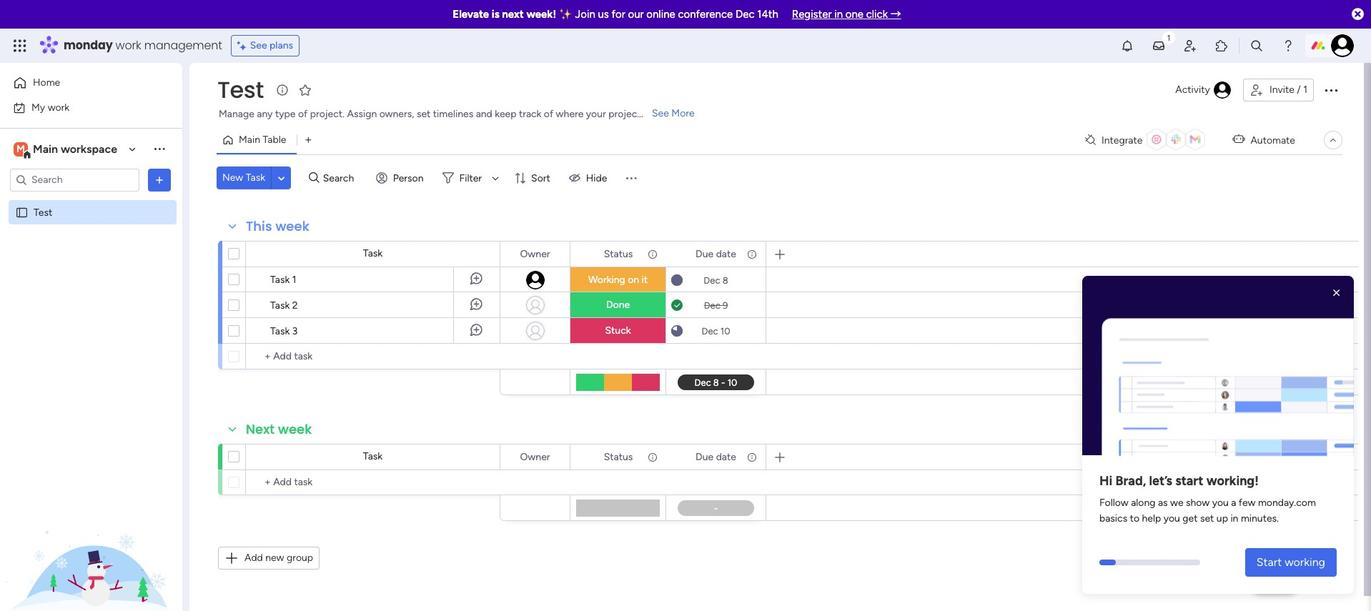 Task type: vqa. For each thing, say whether or not it's contained in the screenshot.
topmost 'Owner'
yes



Task type: describe. For each thing, give the bounding box(es) containing it.
my work
[[31, 101, 69, 113]]

2 of from the left
[[544, 108, 554, 120]]

project
[[609, 108, 641, 120]]

keep
[[495, 108, 517, 120]]

this
[[246, 217, 272, 235]]

0 vertical spatial lottie animation element
[[1083, 276, 1355, 461]]

select product image
[[13, 39, 27, 53]]

in inside follow along as we show you a few monday.com basics to help you get set up in minutes.
[[1231, 513, 1239, 525]]

test list box
[[0, 197, 182, 418]]

invite members image
[[1184, 39, 1198, 53]]

inbox image
[[1152, 39, 1166, 53]]

task 1
[[270, 274, 296, 286]]

activity button
[[1170, 79, 1238, 102]]

✨
[[559, 8, 573, 21]]

hide
[[586, 172, 607, 184]]

add view image
[[306, 135, 311, 146]]

my work button
[[9, 96, 154, 119]]

1 owner from the top
[[520, 248, 550, 260]]

column information image for next week
[[747, 452, 758, 463]]

→
[[891, 8, 902, 21]]

working
[[589, 274, 626, 286]]

1 owner field from the top
[[517, 246, 554, 262]]

hi brad, let's start working!
[[1100, 474, 1259, 489]]

us
[[598, 8, 609, 21]]

1 status from the top
[[604, 248, 633, 260]]

0 horizontal spatial 1
[[292, 274, 296, 286]]

show board description image
[[274, 83, 291, 97]]

1 due date field from the top
[[692, 246, 740, 262]]

hi
[[1100, 474, 1113, 489]]

main for main workspace
[[33, 142, 58, 156]]

start
[[1257, 556, 1282, 569]]

and
[[476, 108, 493, 120]]

options image
[[647, 242, 657, 266]]

0 vertical spatial lottie animation image
[[1083, 282, 1355, 461]]

close image
[[1330, 286, 1345, 300]]

apps image
[[1215, 39, 1229, 53]]

0 horizontal spatial lottie animation element
[[0, 467, 182, 611]]

workspace selection element
[[14, 141, 119, 159]]

elevate is next week! ✨ join us for our online conference dec 14th
[[453, 8, 779, 21]]

invite / 1 button
[[1244, 79, 1314, 102]]

next week
[[246, 421, 312, 438]]

column information image for this week
[[647, 249, 659, 260]]

minutes.
[[1241, 513, 1279, 525]]

week for next week
[[278, 421, 312, 438]]

basics
[[1100, 513, 1128, 525]]

as
[[1159, 497, 1168, 509]]

start
[[1176, 474, 1204, 489]]

public board image
[[15, 206, 29, 219]]

2 date from the top
[[716, 451, 737, 463]]

workspace image
[[14, 141, 28, 157]]

follow along as we show you a few monday.com basics to help you get set up in minutes.
[[1100, 497, 1316, 525]]

plans
[[270, 39, 293, 51]]

this week
[[246, 217, 310, 235]]

1 inside button
[[1304, 84, 1308, 96]]

1 vertical spatial you
[[1164, 513, 1181, 525]]

next
[[502, 8, 524, 21]]

task 2
[[270, 300, 298, 312]]

on
[[628, 274, 639, 286]]

workspace
[[61, 142, 117, 156]]

1 horizontal spatial test
[[217, 74, 264, 106]]

Next week field
[[242, 421, 316, 439]]

add new group button
[[218, 547, 320, 570]]

working
[[1285, 556, 1326, 569]]

monday work management
[[64, 37, 222, 54]]

v2 search image
[[309, 170, 319, 186]]

main for main table
[[239, 134, 260, 146]]

invite
[[1270, 84, 1295, 96]]

invite / 1
[[1270, 84, 1308, 96]]

table
[[263, 134, 286, 146]]

/
[[1298, 84, 1301, 96]]

one
[[846, 8, 864, 21]]

see for see more
[[652, 107, 669, 119]]

m
[[16, 143, 25, 155]]

arrow down image
[[487, 169, 504, 187]]

new task
[[222, 172, 265, 184]]

person button
[[370, 167, 432, 190]]

any
[[257, 108, 273, 120]]

my
[[31, 101, 45, 113]]

group
[[287, 552, 313, 564]]

see plans
[[250, 39, 293, 51]]

elevate
[[453, 8, 489, 21]]

collapse board header image
[[1328, 134, 1340, 146]]

see plans button
[[231, 35, 300, 56]]

dec 8
[[704, 275, 728, 286]]

autopilot image
[[1233, 130, 1245, 149]]

dec left 14th
[[736, 8, 755, 21]]

working on it
[[589, 274, 648, 286]]

2 status from the top
[[604, 451, 633, 463]]

help
[[1142, 513, 1162, 525]]

14th
[[757, 8, 779, 21]]

is
[[492, 8, 500, 21]]

project.
[[310, 108, 345, 120]]

hide button
[[563, 167, 616, 190]]

working!
[[1207, 474, 1259, 489]]

help
[[1262, 575, 1288, 590]]

add
[[245, 552, 263, 564]]

get
[[1183, 513, 1198, 525]]

10
[[721, 326, 731, 336]]

1 due date from the top
[[696, 248, 737, 260]]

Test field
[[214, 74, 267, 106]]

work for monday
[[116, 37, 141, 54]]



Task type: locate. For each thing, give the bounding box(es) containing it.
conference
[[678, 8, 733, 21]]

v2 done deadline image
[[672, 299, 683, 312]]

1 horizontal spatial work
[[116, 37, 141, 54]]

0 vertical spatial see
[[250, 39, 267, 51]]

main inside button
[[239, 134, 260, 146]]

dec left 10
[[702, 326, 718, 336]]

0 horizontal spatial of
[[298, 108, 308, 120]]

dec left 8
[[704, 275, 720, 286]]

+ Add task text field
[[253, 474, 493, 491]]

1 vertical spatial due
[[696, 451, 714, 463]]

menu image
[[625, 171, 639, 185]]

more
[[672, 107, 695, 119]]

in
[[835, 8, 843, 21], [1231, 513, 1239, 525]]

you left a at the bottom of page
[[1213, 497, 1229, 509]]

2 status field from the top
[[601, 449, 637, 465]]

register in one click → link
[[792, 8, 902, 21]]

2 due date from the top
[[696, 451, 737, 463]]

workspace options image
[[152, 142, 167, 156]]

set inside follow along as we show you a few monday.com basics to help you get set up in minutes.
[[1201, 513, 1215, 525]]

1
[[1304, 84, 1308, 96], [292, 274, 296, 286]]

let's
[[1150, 474, 1173, 489]]

8
[[723, 275, 728, 286]]

This week field
[[242, 217, 313, 236]]

1 vertical spatial status field
[[601, 449, 637, 465]]

status
[[604, 248, 633, 260], [604, 451, 633, 463]]

1 vertical spatial week
[[278, 421, 312, 438]]

we
[[1171, 497, 1184, 509]]

1 horizontal spatial you
[[1213, 497, 1229, 509]]

week inside field
[[276, 217, 310, 235]]

1 horizontal spatial 1
[[1304, 84, 1308, 96]]

2 owner from the top
[[520, 451, 550, 463]]

done
[[606, 299, 630, 311]]

1 vertical spatial lottie animation image
[[0, 467, 182, 611]]

Search field
[[319, 168, 362, 188]]

Status field
[[601, 246, 637, 262], [601, 449, 637, 465]]

0 horizontal spatial see
[[250, 39, 267, 51]]

new task button
[[217, 167, 271, 190]]

main table
[[239, 134, 286, 146]]

1 vertical spatial work
[[48, 101, 69, 113]]

see for see plans
[[250, 39, 267, 51]]

0 vertical spatial status
[[604, 248, 633, 260]]

due date right column information image
[[696, 451, 737, 463]]

due date field up dec 8
[[692, 246, 740, 262]]

dec
[[736, 8, 755, 21], [704, 275, 720, 286], [704, 300, 721, 311], [702, 326, 718, 336]]

help button
[[1250, 571, 1300, 594]]

1 vertical spatial in
[[1231, 513, 1239, 525]]

main workspace
[[33, 142, 117, 156]]

status left column information image
[[604, 451, 633, 463]]

week right this
[[276, 217, 310, 235]]

date
[[716, 248, 737, 260], [716, 451, 737, 463]]

timelines
[[433, 108, 474, 120]]

2 due from the top
[[696, 451, 714, 463]]

see left plans
[[250, 39, 267, 51]]

automate
[[1251, 134, 1296, 146]]

0 vertical spatial owner field
[[517, 246, 554, 262]]

week
[[276, 217, 310, 235], [278, 421, 312, 438]]

0 vertical spatial week
[[276, 217, 310, 235]]

0 vertical spatial in
[[835, 8, 843, 21]]

1 vertical spatial test
[[34, 206, 52, 218]]

task inside button
[[246, 172, 265, 184]]

sort button
[[509, 167, 559, 190]]

brad klo image
[[1332, 34, 1355, 57]]

set left up
[[1201, 513, 1215, 525]]

1 vertical spatial set
[[1201, 513, 1215, 525]]

1 status field from the top
[[601, 246, 637, 262]]

see inside see plans button
[[250, 39, 267, 51]]

column information image
[[647, 249, 659, 260], [747, 249, 758, 260], [747, 452, 758, 463]]

1 horizontal spatial set
[[1201, 513, 1215, 525]]

0 vertical spatial set
[[417, 108, 431, 120]]

1 vertical spatial due date
[[696, 451, 737, 463]]

management
[[144, 37, 222, 54]]

3
[[292, 325, 298, 338]]

sort
[[531, 172, 551, 184]]

0 vertical spatial date
[[716, 248, 737, 260]]

main right 'workspace' image
[[33, 142, 58, 156]]

type
[[275, 108, 296, 120]]

0 vertical spatial owner
[[520, 248, 550, 260]]

0 vertical spatial work
[[116, 37, 141, 54]]

start working button
[[1246, 549, 1337, 577]]

1 due from the top
[[696, 248, 714, 260]]

dec for dec 8
[[704, 275, 720, 286]]

1 vertical spatial owner
[[520, 451, 550, 463]]

it
[[642, 274, 648, 286]]

work right monday
[[116, 37, 141, 54]]

of right the track
[[544, 108, 554, 120]]

see more
[[652, 107, 695, 119]]

in left one
[[835, 8, 843, 21]]

due
[[696, 248, 714, 260], [696, 451, 714, 463]]

status field up working on it
[[601, 246, 637, 262]]

2 owner field from the top
[[517, 449, 554, 465]]

0 horizontal spatial you
[[1164, 513, 1181, 525]]

show
[[1186, 497, 1210, 509]]

dec for dec 9
[[704, 300, 721, 311]]

1 vertical spatial status
[[604, 451, 633, 463]]

owners,
[[379, 108, 414, 120]]

due right column information image
[[696, 451, 714, 463]]

test right public board icon
[[34, 206, 52, 218]]

1 vertical spatial lottie animation element
[[0, 467, 182, 611]]

1 of from the left
[[298, 108, 308, 120]]

1 vertical spatial 1
[[292, 274, 296, 286]]

0 horizontal spatial in
[[835, 8, 843, 21]]

0 vertical spatial due date field
[[692, 246, 740, 262]]

work inside button
[[48, 101, 69, 113]]

2 due date field from the top
[[692, 449, 740, 465]]

set
[[417, 108, 431, 120], [1201, 513, 1215, 525]]

0 vertical spatial due date
[[696, 248, 737, 260]]

1 horizontal spatial lottie animation element
[[1083, 276, 1355, 461]]

due up dec 8
[[696, 248, 714, 260]]

1 right /
[[1304, 84, 1308, 96]]

options image
[[1323, 82, 1340, 99], [152, 173, 167, 187], [550, 242, 560, 266], [746, 242, 756, 266], [550, 445, 560, 470], [647, 445, 657, 470], [746, 445, 756, 470]]

work for my
[[48, 101, 69, 113]]

a
[[1232, 497, 1237, 509]]

1 vertical spatial owner field
[[517, 449, 554, 465]]

of
[[298, 108, 308, 120], [544, 108, 554, 120]]

9
[[723, 300, 728, 311]]

home button
[[9, 72, 154, 94]]

due date field right column information image
[[692, 449, 740, 465]]

dec for dec 10
[[702, 326, 718, 336]]

status up working on it
[[604, 248, 633, 260]]

test
[[217, 74, 264, 106], [34, 206, 52, 218]]

0 horizontal spatial set
[[417, 108, 431, 120]]

week right next
[[278, 421, 312, 438]]

week inside field
[[278, 421, 312, 438]]

monday.com
[[1259, 497, 1316, 509]]

+ Add task text field
[[253, 348, 493, 365]]

new
[[222, 172, 243, 184]]

you down we
[[1164, 513, 1181, 525]]

our
[[628, 8, 644, 21]]

Search in workspace field
[[30, 172, 119, 188]]

1 vertical spatial due date field
[[692, 449, 740, 465]]

help image
[[1282, 39, 1296, 53]]

next
[[246, 421, 275, 438]]

activity
[[1176, 84, 1211, 96]]

week for this week
[[276, 217, 310, 235]]

task 3
[[270, 325, 298, 338]]

assign
[[347, 108, 377, 120]]

notifications image
[[1121, 39, 1135, 53]]

test inside list box
[[34, 206, 52, 218]]

online
[[647, 8, 676, 21]]

main table button
[[217, 129, 297, 152]]

option
[[0, 200, 182, 202]]

home
[[33, 77, 60, 89]]

due date
[[696, 248, 737, 260], [696, 451, 737, 463]]

Due date field
[[692, 246, 740, 262], [692, 449, 740, 465]]

1 horizontal spatial in
[[1231, 513, 1239, 525]]

0 vertical spatial status field
[[601, 246, 637, 262]]

see left more
[[652, 107, 669, 119]]

1 image
[[1163, 29, 1176, 45]]

filter button
[[437, 167, 504, 190]]

1 horizontal spatial of
[[544, 108, 554, 120]]

stuck
[[605, 325, 631, 337]]

dec 10
[[702, 326, 731, 336]]

0 vertical spatial due
[[696, 248, 714, 260]]

your
[[586, 108, 606, 120]]

test up manage
[[217, 74, 264, 106]]

0 vertical spatial you
[[1213, 497, 1229, 509]]

Owner field
[[517, 246, 554, 262], [517, 449, 554, 465]]

filter
[[460, 172, 482, 184]]

1 horizontal spatial see
[[652, 107, 669, 119]]

1 date from the top
[[716, 248, 737, 260]]

see
[[250, 39, 267, 51], [652, 107, 669, 119]]

dec 9
[[704, 300, 728, 311]]

add new group
[[245, 552, 313, 564]]

see more link
[[651, 107, 696, 121]]

in right up
[[1231, 513, 1239, 525]]

angle down image
[[278, 173, 285, 183]]

main left table on the top
[[239, 134, 260, 146]]

dec left 9
[[704, 300, 721, 311]]

0 horizontal spatial main
[[33, 142, 58, 156]]

0 vertical spatial test
[[217, 74, 264, 106]]

dapulse integrations image
[[1086, 135, 1096, 146]]

0 horizontal spatial test
[[34, 206, 52, 218]]

column information image
[[647, 452, 659, 463]]

add to favorites image
[[298, 83, 312, 97]]

search everything image
[[1250, 39, 1264, 53]]

1 horizontal spatial main
[[239, 134, 260, 146]]

work right my
[[48, 101, 69, 113]]

monday
[[64, 37, 113, 54]]

lottie animation element
[[1083, 276, 1355, 461], [0, 467, 182, 611]]

set right owners,
[[417, 108, 431, 120]]

brad,
[[1116, 474, 1147, 489]]

for
[[612, 8, 626, 21]]

1 vertical spatial see
[[652, 107, 669, 119]]

up
[[1217, 513, 1229, 525]]

progress bar
[[1100, 560, 1117, 566]]

1 horizontal spatial lottie animation image
[[1083, 282, 1355, 461]]

0 vertical spatial 1
[[1304, 84, 1308, 96]]

0 horizontal spatial lottie animation image
[[0, 467, 182, 611]]

lottie animation image
[[1083, 282, 1355, 461], [0, 467, 182, 611]]

0 horizontal spatial work
[[48, 101, 69, 113]]

of right "type"
[[298, 108, 308, 120]]

status field left column information image
[[601, 449, 637, 465]]

manage
[[219, 108, 254, 120]]

due date up dec 8
[[696, 248, 737, 260]]

join
[[575, 8, 596, 21]]

to
[[1130, 513, 1140, 525]]

follow
[[1100, 497, 1129, 509]]

click
[[867, 8, 888, 21]]

1 vertical spatial date
[[716, 451, 737, 463]]

see inside see more link
[[652, 107, 669, 119]]

main inside workspace selection element
[[33, 142, 58, 156]]

register in one click →
[[792, 8, 902, 21]]

1 up 2
[[292, 274, 296, 286]]



